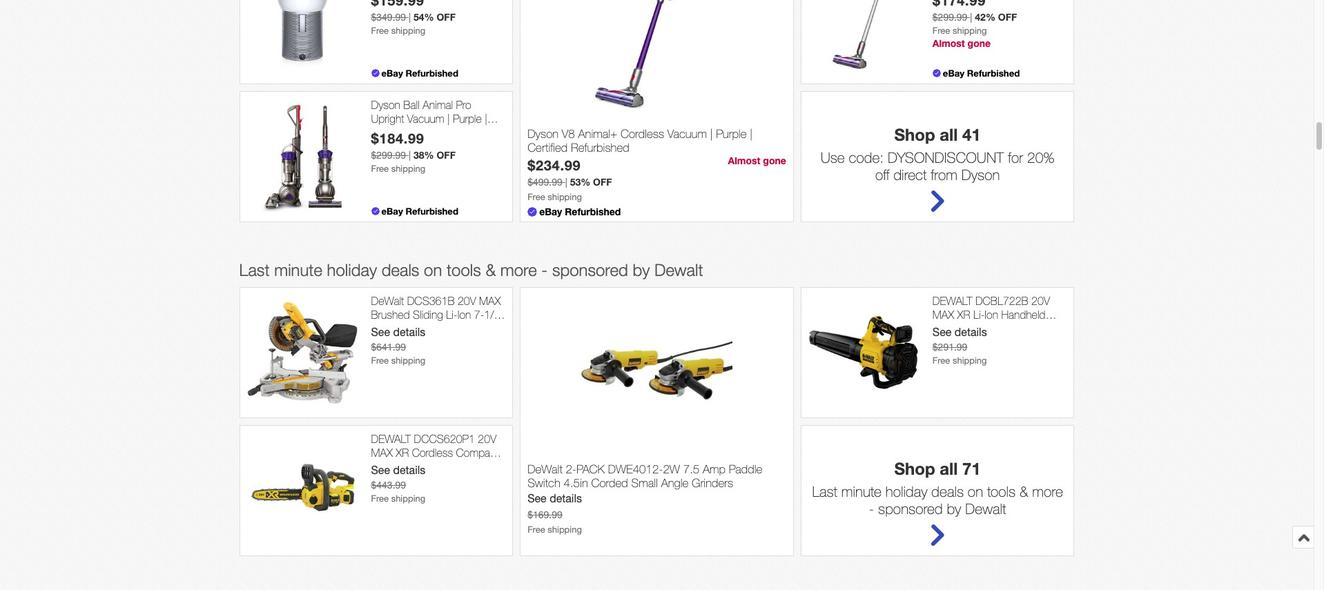 Task type: locate. For each thing, give the bounding box(es) containing it.
(5 for kit
[[463, 460, 472, 472]]

1/4"
[[484, 308, 504, 321]]

new down 7-
[[464, 322, 485, 334]]

dyson inside dyson v8 animal+ cordless vacuum | purple | certified refurbished $234.99 $499.99 | 53% off free shipping
[[528, 127, 559, 141]]

details inside see details $443.99 free shipping
[[393, 464, 426, 476]]

0 horizontal spatial certified
[[371, 126, 409, 138]]

0 vertical spatial all
[[940, 125, 958, 145]]

dyson for refurbished
[[371, 99, 401, 111]]

0 vertical spatial by
[[633, 261, 650, 280]]

| inside $349.99 | 54% off free shipping
[[409, 12, 411, 23]]

1 vertical spatial almost
[[728, 155, 761, 167]]

last inside shop all 71 last minute holiday deals on tools & more - sponsored by dewalt
[[813, 484, 838, 500]]

1 vertical spatial cordless
[[371, 322, 412, 334]]

0 horizontal spatial tools
[[447, 261, 481, 280]]

2 horizontal spatial new
[[933, 335, 954, 347]]

0 vertical spatial max
[[479, 295, 501, 308]]

0 horizontal spatial purple
[[453, 112, 482, 125]]

0 vertical spatial more
[[501, 261, 537, 280]]

upright
[[371, 112, 404, 125]]

$299.99 inside $299.99 | 42% off free shipping almost gone
[[933, 12, 968, 23]]

gone
[[968, 37, 991, 49], [764, 155, 787, 167]]

minute
[[274, 261, 323, 280], [842, 484, 882, 500]]

$184.99 $299.99 | 38% off free shipping
[[371, 130, 456, 174]]

gone down 42%
[[968, 37, 991, 49]]

xr up (tool in the bottom of the page
[[958, 308, 971, 321]]

more inside shop all 71 last minute holiday deals on tools & more - sponsored by dewalt
[[1033, 484, 1064, 500]]

li- up (tool in the bottom of the page
[[974, 308, 985, 321]]

41
[[963, 125, 981, 145]]

1 horizontal spatial last
[[813, 484, 838, 500]]

vacuum inside dyson ball animal pro upright vacuum | purple | certified refurbished
[[407, 112, 445, 125]]

1 horizontal spatial vacuum
[[668, 127, 707, 141]]

1 vertical spatial dewalt
[[528, 463, 563, 476]]

0 horizontal spatial sponsored
[[553, 261, 628, 280]]

$299.99 left 42%
[[933, 12, 968, 23]]

1 horizontal spatial ion
[[985, 308, 999, 321]]

0 vertical spatial $299.99
[[933, 12, 968, 23]]

cordless
[[621, 127, 665, 141], [371, 322, 412, 334], [412, 447, 453, 459]]

& inside shop all 71 last minute holiday deals on tools & more - sponsored by dewalt
[[1020, 484, 1029, 500]]

off inside $299.99 | 42% off free shipping almost gone
[[999, 11, 1018, 23]]

1 horizontal spatial dewalt
[[933, 295, 973, 308]]

on down 71 at bottom
[[968, 484, 984, 500]]

1 vertical spatial $299.99
[[371, 150, 406, 161]]

1 ion from the left
[[458, 308, 471, 321]]

ebay refurbished down 38%
[[382, 206, 459, 217]]

1 horizontal spatial dewalt
[[528, 463, 563, 476]]

details down 4.5in on the bottom of the page
[[550, 492, 582, 505]]

dyson right from
[[962, 167, 1000, 183]]

max inside dewalt dccs620p1 20v max xr cordless compact 12 in. chainsaw kit (5 ah) new
[[371, 447, 393, 459]]

1 vertical spatial more
[[1033, 484, 1064, 500]]

dewalt up in.
[[371, 433, 411, 446]]

1 horizontal spatial purple
[[716, 127, 747, 141]]

shipping down $169.99
[[548, 525, 582, 535]]

0 vertical spatial almost
[[933, 37, 965, 49]]

see details $641.99 free shipping
[[371, 326, 426, 366]]

off inside $349.99 | 54% off free shipping
[[437, 11, 456, 23]]

dewalt inside dewalt dcs361b 20v max brushed sliding li-ion 7-1/4" cordless miter saw new
[[371, 295, 404, 308]]

1 vertical spatial dewalt
[[966, 501, 1007, 518]]

1 horizontal spatial 20v
[[478, 433, 497, 446]]

li-
[[446, 308, 458, 321], [974, 308, 985, 321]]

0 vertical spatial tools
[[447, 261, 481, 280]]

0 vertical spatial dewalt
[[371, 295, 404, 308]]

ion
[[458, 308, 471, 321], [985, 308, 999, 321]]

see up $443.99
[[371, 464, 390, 476]]

dewalt up brushed
[[371, 295, 404, 308]]

ebay
[[382, 68, 403, 79], [943, 68, 965, 79], [382, 206, 403, 217], [540, 206, 563, 218]]

-
[[542, 261, 548, 280], [870, 501, 875, 518]]

$299.99 inside $184.99 $299.99 | 38% off free shipping
[[371, 150, 406, 161]]

holiday
[[327, 261, 377, 280], [886, 484, 928, 500]]

0 horizontal spatial xr
[[396, 447, 409, 459]]

see details link up $291.99 on the right of page
[[933, 326, 988, 338]]

xr for (tool
[[958, 308, 971, 321]]

angle
[[661, 477, 689, 491]]

ah) for dcbl722b
[[1030, 322, 1045, 334]]

shop
[[895, 125, 936, 145], [895, 460, 936, 479]]

0 vertical spatial shop
[[895, 125, 936, 145]]

corded
[[592, 477, 628, 491]]

1 vertical spatial new
[[933, 335, 954, 347]]

0 vertical spatial vacuum
[[407, 112, 445, 125]]

xr inside "dewalt dcbl722b 20v max xr li-ion handheld blower (tool only) (5 ah) new"
[[958, 308, 971, 321]]

holiday inside shop all 71 last minute holiday deals on tools & more - sponsored by dewalt
[[886, 484, 928, 500]]

shipping inside see details $443.99 free shipping
[[391, 494, 426, 504]]

0 horizontal spatial &
[[486, 261, 496, 280]]

2 horizontal spatial max
[[933, 308, 955, 321]]

details inside see details $641.99 free shipping
[[393, 326, 426, 338]]

shipping inside $299.99 | 42% off free shipping almost gone
[[953, 25, 987, 36]]

see details link
[[371, 326, 426, 338], [933, 326, 988, 338], [371, 464, 426, 476], [528, 492, 582, 505]]

1 vertical spatial &
[[1020, 484, 1029, 500]]

1 horizontal spatial max
[[479, 295, 501, 308]]

minute inside shop all 71 last minute holiday deals on tools & more - sponsored by dewalt
[[842, 484, 882, 500]]

0 horizontal spatial dewalt
[[371, 295, 404, 308]]

ah) inside "dewalt dcbl722b 20v max xr li-ion handheld blower (tool only) (5 ah) new"
[[1030, 322, 1045, 334]]

ebay refurbished
[[382, 68, 459, 79], [943, 68, 1020, 79], [382, 206, 459, 217], [540, 206, 621, 218]]

new for in.
[[371, 473, 392, 486]]

xr up in.
[[396, 447, 409, 459]]

see inside see details $291.99 free shipping
[[933, 326, 952, 338]]

ebay down $299.99 | 42% off free shipping almost gone
[[943, 68, 965, 79]]

dewalt inside shop all 71 last minute holiday deals on tools & more - sponsored by dewalt
[[966, 501, 1007, 518]]

1 horizontal spatial on
[[968, 484, 984, 500]]

dewalt
[[933, 295, 973, 308], [371, 433, 411, 446]]

refurbished up animal
[[406, 68, 459, 79]]

certified up $234.99 at the top left of page
[[528, 141, 568, 155]]

off right 54%
[[437, 11, 456, 23]]

details down sliding
[[393, 326, 426, 338]]

0 horizontal spatial gone
[[764, 155, 787, 167]]

max for 7-
[[479, 295, 501, 308]]

1 horizontal spatial sponsored
[[879, 501, 943, 518]]

2 all from the top
[[940, 460, 958, 479]]

new down 12
[[371, 473, 392, 486]]

1 horizontal spatial more
[[1033, 484, 1064, 500]]

1 vertical spatial deals
[[932, 484, 964, 500]]

dyson v8 animal+ cordless vacuum | purple | certified refurbished $234.99 $499.99 | 53% off free shipping
[[528, 127, 753, 202]]

dysondiscount
[[888, 149, 1004, 166]]

ion inside dewalt dcs361b 20v max brushed sliding li-ion 7-1/4" cordless miter saw new
[[458, 308, 471, 321]]

1 vertical spatial gone
[[764, 155, 787, 167]]

see
[[371, 326, 390, 338], [933, 326, 952, 338], [371, 464, 390, 476], [528, 492, 547, 505]]

free inside see details $443.99 free shipping
[[371, 494, 389, 504]]

shipping down the '53%'
[[548, 192, 582, 202]]

0 horizontal spatial dewalt
[[371, 433, 411, 446]]

1 horizontal spatial xr
[[958, 308, 971, 321]]

$299.99 down $184.99 on the top of page
[[371, 150, 406, 161]]

max
[[479, 295, 501, 308], [933, 308, 955, 321], [371, 447, 393, 459]]

(5 for only)
[[1018, 322, 1027, 334]]

| inside $184.99 $299.99 | 38% off free shipping
[[409, 150, 411, 161]]

1 vertical spatial last
[[813, 484, 838, 500]]

1 vertical spatial vacuum
[[668, 127, 707, 141]]

see details link up $641.99
[[371, 326, 426, 338]]

|
[[409, 12, 411, 23], [971, 12, 973, 23], [448, 112, 450, 125], [485, 112, 488, 125], [711, 127, 713, 141], [750, 127, 753, 141], [409, 150, 411, 161], [565, 177, 568, 188]]

dyson for $234.99
[[528, 127, 559, 141]]

see down "switch"
[[528, 492, 547, 505]]

see details link for $443.99
[[371, 464, 426, 476]]

20v up 7-
[[458, 295, 476, 308]]

dyson
[[371, 99, 401, 111], [528, 127, 559, 141], [962, 167, 1000, 183]]

1 horizontal spatial almost
[[933, 37, 965, 49]]

almost
[[933, 37, 965, 49], [728, 155, 761, 167]]

refurbished down animal
[[412, 126, 467, 138]]

shipping down 54%
[[391, 25, 426, 36]]

1 vertical spatial -
[[870, 501, 875, 518]]

refurbished down the '53%'
[[565, 206, 621, 218]]

0 horizontal spatial dyson
[[371, 99, 401, 111]]

1 vertical spatial all
[[940, 460, 958, 479]]

on
[[424, 261, 442, 280], [968, 484, 984, 500]]

off inside the shop all 41 use code: dysondiscount for 20% off direct from dyson
[[876, 167, 890, 183]]

cordless right animal+
[[621, 127, 665, 141]]

2 shop from the top
[[895, 460, 936, 479]]

0 vertical spatial -
[[542, 261, 548, 280]]

1 horizontal spatial deals
[[932, 484, 964, 500]]

dewalt inside dewalt dccs620p1 20v max xr cordless compact 12 in. chainsaw kit (5 ah) new
[[371, 433, 411, 446]]

see up $291.99 on the right of page
[[933, 326, 952, 338]]

gone left use
[[764, 155, 787, 167]]

1 horizontal spatial li-
[[974, 308, 985, 321]]

0 horizontal spatial minute
[[274, 261, 323, 280]]

deals down 71 at bottom
[[932, 484, 964, 500]]

dewalt inside dewalt 2-pack dwe4012-2w 7.5 amp paddle switch 4.5in corded small angle grinders see details $169.99 free shipping
[[528, 463, 563, 476]]

cordless inside dewalt dccs620p1 20v max xr cordless compact 12 in. chainsaw kit (5 ah) new
[[412, 447, 453, 459]]

use
[[821, 149, 845, 166]]

2 vertical spatial max
[[371, 447, 393, 459]]

dyson v8 animal+ cordless vacuum | purple | certified refurbished link
[[528, 127, 787, 157]]

4.5in
[[564, 477, 588, 491]]

0 vertical spatial (5
[[1018, 322, 1027, 334]]

$349.99 | 54% off free shipping
[[371, 11, 456, 36]]

shipping inside $184.99 $299.99 | 38% off free shipping
[[391, 164, 426, 174]]

20v for dccs620p1
[[478, 433, 497, 446]]

1 vertical spatial max
[[933, 308, 955, 321]]

all left 71 at bottom
[[940, 460, 958, 479]]

ah) down compact
[[475, 460, 490, 472]]

dewalt inside "dewalt dcbl722b 20v max xr li-ion handheld blower (tool only) (5 ah) new"
[[933, 295, 973, 308]]

see details link down "switch"
[[528, 492, 582, 505]]

0 horizontal spatial on
[[424, 261, 442, 280]]

dyson inside dyson ball animal pro upright vacuum | purple | certified refurbished
[[371, 99, 401, 111]]

new inside dewalt dccs620p1 20v max xr cordless compact 12 in. chainsaw kit (5 ah) new
[[371, 473, 392, 486]]

cordless down brushed
[[371, 322, 412, 334]]

dcbl722b
[[976, 295, 1029, 308]]

0 horizontal spatial (5
[[463, 460, 472, 472]]

free
[[371, 25, 389, 36], [933, 25, 951, 36], [371, 164, 389, 174], [528, 192, 545, 202], [371, 356, 389, 366], [933, 356, 951, 366], [371, 494, 389, 504], [528, 525, 545, 535]]

max up 1/4" in the bottom of the page
[[479, 295, 501, 308]]

(5 inside "dewalt dcbl722b 20v max xr li-ion handheld blower (tool only) (5 ah) new"
[[1018, 322, 1027, 334]]

dyson left v8
[[528, 127, 559, 141]]

dewalt dccs620p1 20v max xr cordless compact 12 in. chainsaw kit (5 ah) new link
[[371, 433, 506, 486]]

max up blower at the right bottom
[[933, 308, 955, 321]]

last
[[239, 261, 270, 280], [813, 484, 838, 500]]

dewalt dccs620p1 20v max xr cordless compact 12 in. chainsaw kit (5 ah) new
[[371, 433, 499, 486]]

1 horizontal spatial dewalt
[[966, 501, 1007, 518]]

off
[[437, 11, 456, 23], [999, 11, 1018, 23], [437, 149, 456, 161], [876, 167, 890, 183], [593, 176, 612, 188]]

off down code:
[[876, 167, 890, 183]]

1 vertical spatial by
[[947, 501, 962, 518]]

0 vertical spatial sponsored
[[553, 261, 628, 280]]

ah) inside dewalt dccs620p1 20v max xr cordless compact 12 in. chainsaw kit (5 ah) new
[[475, 460, 490, 472]]

(5 down the handheld
[[1018, 322, 1027, 334]]

dewalt dcs361b 20v max brushed sliding li-ion 7-1/4" cordless miter saw new link
[[371, 295, 506, 334]]

all inside shop all 71 last minute holiday deals on tools & more - sponsored by dewalt
[[940, 460, 958, 479]]

details inside dewalt 2-pack dwe4012-2w 7.5 amp paddle switch 4.5in corded small angle grinders see details $169.99 free shipping
[[550, 492, 582, 505]]

1 vertical spatial shop
[[895, 460, 936, 479]]

shipping down 42%
[[953, 25, 987, 36]]

see details link for $291.99
[[933, 326, 988, 338]]

new inside dewalt dcs361b 20v max brushed sliding li-ion 7-1/4" cordless miter saw new
[[464, 322, 485, 334]]

free inside $349.99 | 54% off free shipping
[[371, 25, 389, 36]]

gone inside $299.99 | 42% off free shipping almost gone
[[968, 37, 991, 49]]

new down blower at the right bottom
[[933, 335, 954, 347]]

20v inside "dewalt dcbl722b 20v max xr li-ion handheld blower (tool only) (5 ah) new"
[[1032, 295, 1050, 308]]

new
[[464, 322, 485, 334], [933, 335, 954, 347], [371, 473, 392, 486]]

1 all from the top
[[940, 125, 958, 145]]

1 vertical spatial ah)
[[475, 460, 490, 472]]

$443.99
[[371, 480, 406, 491]]

2-
[[566, 463, 577, 476]]

&
[[486, 261, 496, 280], [1020, 484, 1029, 500]]

cordless up "chainsaw"
[[412, 447, 453, 459]]

off right 38%
[[437, 149, 456, 161]]

0 vertical spatial last
[[239, 261, 270, 280]]

1 horizontal spatial tools
[[988, 484, 1016, 500]]

20v inside dewalt dccs620p1 20v max xr cordless compact 12 in. chainsaw kit (5 ah) new
[[478, 433, 497, 446]]

see inside see details $443.99 free shipping
[[371, 464, 390, 476]]

free inside dewalt 2-pack dwe4012-2w 7.5 amp paddle switch 4.5in corded small angle grinders see details $169.99 free shipping
[[528, 525, 545, 535]]

20v up the handheld
[[1032, 295, 1050, 308]]

max for blower
[[933, 308, 955, 321]]

purple inside dyson ball animal pro upright vacuum | purple | certified refurbished
[[453, 112, 482, 125]]

0 horizontal spatial $299.99
[[371, 150, 406, 161]]

1 horizontal spatial (5
[[1018, 322, 1027, 334]]

shop for shop all 71
[[895, 460, 936, 479]]

2 ion from the left
[[985, 308, 999, 321]]

deals
[[382, 261, 420, 280], [932, 484, 964, 500]]

by inside shop all 71 last minute holiday deals on tools & more - sponsored by dewalt
[[947, 501, 962, 518]]

purple up almost gone
[[716, 127, 747, 141]]

ion left 7-
[[458, 308, 471, 321]]

shop up dysondiscount
[[895, 125, 936, 145]]

shop left 71 at bottom
[[895, 460, 936, 479]]

ebay refurbished down the '53%'
[[540, 206, 621, 218]]

0 horizontal spatial vacuum
[[407, 112, 445, 125]]

1 vertical spatial (5
[[463, 460, 472, 472]]

details up $291.99 on the right of page
[[955, 326, 988, 338]]

20v inside dewalt dcs361b 20v max brushed sliding li-ion 7-1/4" cordless miter saw new
[[458, 295, 476, 308]]

0 vertical spatial dyson
[[371, 99, 401, 111]]

v8
[[562, 127, 575, 141]]

cordless inside dewalt dcs361b 20v max brushed sliding li-ion 7-1/4" cordless miter saw new
[[371, 322, 412, 334]]

off right the '53%'
[[593, 176, 612, 188]]

0 horizontal spatial max
[[371, 447, 393, 459]]

refurbished down $299.99 | 42% off free shipping almost gone
[[968, 68, 1020, 79]]

max inside dewalt dcs361b 20v max brushed sliding li-ion 7-1/4" cordless miter saw new
[[479, 295, 501, 308]]

on up dcs361b
[[424, 261, 442, 280]]

20v
[[458, 295, 476, 308], [1032, 295, 1050, 308], [478, 433, 497, 446]]

dccs620p1
[[414, 433, 475, 446]]

all inside the shop all 41 use code: dysondiscount for 20% off direct from dyson
[[940, 125, 958, 145]]

cordless inside dyson v8 animal+ cordless vacuum | purple | certified refurbished $234.99 $499.99 | 53% off free shipping
[[621, 127, 665, 141]]

see inside see details $641.99 free shipping
[[371, 326, 390, 338]]

ion down 'dcbl722b'
[[985, 308, 999, 321]]

details for cordless
[[393, 464, 426, 476]]

dyson ball animal pro upright vacuum | purple | certified refurbished
[[371, 99, 488, 138]]

all for 71
[[940, 460, 958, 479]]

1 vertical spatial xr
[[396, 447, 409, 459]]

details inside see details $291.99 free shipping
[[955, 326, 988, 338]]

20v up compact
[[478, 433, 497, 446]]

ebay down $499.99
[[540, 206, 563, 218]]

0 vertical spatial xr
[[958, 308, 971, 321]]

new inside "dewalt dcbl722b 20v max xr li-ion handheld blower (tool only) (5 ah) new"
[[933, 335, 954, 347]]

ah) down the handheld
[[1030, 322, 1045, 334]]

tools inside shop all 71 last minute holiday deals on tools & more - sponsored by dewalt
[[988, 484, 1016, 500]]

1 horizontal spatial holiday
[[886, 484, 928, 500]]

dewalt
[[371, 295, 404, 308], [528, 463, 563, 476]]

see for dewalt dcs361b 20v max brushed sliding li-ion 7-1/4" cordless miter saw new
[[371, 326, 390, 338]]

certified inside dyson ball animal pro upright vacuum | purple | certified refurbished
[[371, 126, 409, 138]]

0 vertical spatial certified
[[371, 126, 409, 138]]

saw
[[441, 322, 461, 334]]

max inside "dewalt dcbl722b 20v max xr li-ion handheld blower (tool only) (5 ah) new"
[[933, 308, 955, 321]]

1 horizontal spatial new
[[464, 322, 485, 334]]

xr
[[958, 308, 971, 321], [396, 447, 409, 459]]

2 horizontal spatial 20v
[[1032, 295, 1050, 308]]

0 vertical spatial dewalt
[[933, 295, 973, 308]]

all for 41
[[940, 125, 958, 145]]

38%
[[414, 149, 434, 161]]

new for blower
[[933, 335, 954, 347]]

1 vertical spatial sponsored
[[879, 501, 943, 518]]

1 horizontal spatial -
[[870, 501, 875, 518]]

li- inside dewalt dcs361b 20v max brushed sliding li-ion 7-1/4" cordless miter saw new
[[446, 308, 458, 321]]

0 vertical spatial cordless
[[621, 127, 665, 141]]

dyson up upright at the left
[[371, 99, 401, 111]]

shipping down 38%
[[391, 164, 426, 174]]

purple down pro
[[453, 112, 482, 125]]

deals up dcs361b
[[382, 261, 420, 280]]

1 horizontal spatial $299.99
[[933, 12, 968, 23]]

shipping inside dewalt 2-pack dwe4012-2w 7.5 amp paddle switch 4.5in corded small angle grinders see details $169.99 free shipping
[[548, 525, 582, 535]]

refurbished down animal+
[[571, 141, 630, 155]]

vacuum inside dyson v8 animal+ cordless vacuum | purple | certified refurbished $234.99 $499.99 | 53% off free shipping
[[668, 127, 707, 141]]

1 vertical spatial on
[[968, 484, 984, 500]]

2 li- from the left
[[974, 308, 985, 321]]

1 shop from the top
[[895, 125, 936, 145]]

purple inside dyson v8 animal+ cordless vacuum | purple | certified refurbished $234.99 $499.99 | 53% off free shipping
[[716, 127, 747, 141]]

2 vertical spatial dyson
[[962, 167, 1000, 183]]

see up $641.99
[[371, 326, 390, 338]]

dewalt up "switch"
[[528, 463, 563, 476]]

vacuum
[[407, 112, 445, 125], [668, 127, 707, 141]]

0 horizontal spatial ah)
[[475, 460, 490, 472]]

li- up saw
[[446, 308, 458, 321]]

| inside $299.99 | 42% off free shipping almost gone
[[971, 12, 973, 23]]

42%
[[976, 11, 996, 23]]

0 horizontal spatial deals
[[382, 261, 420, 280]]

shipping down $443.99
[[391, 494, 426, 504]]

1 horizontal spatial dyson
[[528, 127, 559, 141]]

dewalt dcbl722b 20v max xr li-ion handheld blower (tool only) (5 ah) new link
[[933, 295, 1068, 347]]

shipping inside see details $641.99 free shipping
[[391, 356, 426, 366]]

shop inside the shop all 41 use code: dysondiscount for 20% off direct from dyson
[[895, 125, 936, 145]]

all
[[940, 125, 958, 145], [940, 460, 958, 479]]

certified down upright at the left
[[371, 126, 409, 138]]

(5
[[1018, 322, 1027, 334], [463, 460, 472, 472]]

shop inside shop all 71 last minute holiday deals on tools & more - sponsored by dewalt
[[895, 460, 936, 479]]

xr inside dewalt dccs620p1 20v max xr cordless compact 12 in. chainsaw kit (5 ah) new
[[396, 447, 409, 459]]

(5 right the kit
[[463, 460, 472, 472]]

sponsored inside shop all 71 last minute holiday deals on tools & more - sponsored by dewalt
[[879, 501, 943, 518]]

certified
[[371, 126, 409, 138], [528, 141, 568, 155]]

1 horizontal spatial certified
[[528, 141, 568, 155]]

1 vertical spatial dyson
[[528, 127, 559, 141]]

see details link up $443.99
[[371, 464, 426, 476]]

54%
[[414, 11, 434, 23]]

max up 12
[[371, 447, 393, 459]]

details
[[393, 326, 426, 338], [955, 326, 988, 338], [393, 464, 426, 476], [550, 492, 582, 505]]

shipping down $641.99
[[391, 356, 426, 366]]

ebay down $184.99 $299.99 | 38% off free shipping
[[382, 206, 403, 217]]

2 vertical spatial new
[[371, 473, 392, 486]]

1 li- from the left
[[446, 308, 458, 321]]

details for li-
[[955, 326, 988, 338]]

7.5
[[684, 463, 700, 476]]

shipping down $291.99 on the right of page
[[953, 356, 987, 366]]

dyson inside the shop all 41 use code: dysondiscount for 20% off direct from dyson
[[962, 167, 1000, 183]]

(5 inside dewalt dccs620p1 20v max xr cordless compact 12 in. chainsaw kit (5 ah) new
[[463, 460, 472, 472]]

refurbished
[[406, 68, 459, 79], [968, 68, 1020, 79], [412, 126, 467, 138], [571, 141, 630, 155], [406, 206, 459, 217], [565, 206, 621, 218]]

dcs361b
[[407, 295, 455, 308]]

details up $443.99
[[393, 464, 426, 476]]

li- inside "dewalt dcbl722b 20v max xr li-ion handheld blower (tool only) (5 ah) new"
[[974, 308, 985, 321]]

all left 41
[[940, 125, 958, 145]]

1 horizontal spatial minute
[[842, 484, 882, 500]]

2 horizontal spatial dyson
[[962, 167, 1000, 183]]

1 horizontal spatial gone
[[968, 37, 991, 49]]

dyson ball animal pro upright vacuum | purple | certified refurbished link
[[371, 99, 506, 138]]

$299.99
[[933, 12, 968, 23], [371, 150, 406, 161]]

shipping inside $349.99 | 54% off free shipping
[[391, 25, 426, 36]]

dewalt up blower at the right bottom
[[933, 295, 973, 308]]

ebay refurbished up the ball
[[382, 68, 459, 79]]

off right 42%
[[999, 11, 1018, 23]]



Task type: describe. For each thing, give the bounding box(es) containing it.
(tool
[[967, 322, 989, 334]]

shipping inside dyson v8 animal+ cordless vacuum | purple | certified refurbished $234.99 $499.99 | 53% off free shipping
[[548, 192, 582, 202]]

shop for shop all 41
[[895, 125, 936, 145]]

7-
[[474, 308, 484, 321]]

0 vertical spatial dewalt
[[655, 261, 704, 280]]

$234.99
[[528, 157, 581, 173]]

miter
[[415, 322, 438, 334]]

ah) for dccs620p1
[[475, 460, 490, 472]]

new for 7-
[[464, 322, 485, 334]]

small
[[632, 477, 658, 491]]

$641.99
[[371, 342, 406, 353]]

$169.99
[[528, 510, 563, 521]]

see details link for pack
[[528, 492, 582, 505]]

code:
[[849, 149, 884, 166]]

details for sliding
[[393, 326, 426, 338]]

free inside $184.99 $299.99 | 38% off free shipping
[[371, 164, 389, 174]]

0 horizontal spatial almost
[[728, 155, 761, 167]]

direct
[[894, 167, 927, 183]]

dewalt 2-pack dwe4012-2w 7.5 amp paddle switch 4.5in corded small angle grinders see details $169.99 free shipping
[[528, 463, 763, 535]]

on inside shop all 71 last minute holiday deals on tools & more - sponsored by dewalt
[[968, 484, 984, 500]]

dewalt for dewalt dcbl722b 20v max xr li-ion handheld blower (tool only) (5 ah) new
[[933, 295, 973, 308]]

only)
[[992, 322, 1015, 334]]

shop all 71 last minute holiday deals on tools & more - sponsored by dewalt
[[813, 460, 1064, 518]]

0 horizontal spatial last
[[239, 261, 270, 280]]

dewalt 2-pack dwe4012-2w 7.5 amp paddle switch 4.5in corded small angle grinders link
[[528, 463, 787, 492]]

off inside dyson v8 animal+ cordless vacuum | purple | certified refurbished $234.99 $499.99 | 53% off free shipping
[[593, 176, 612, 188]]

0 horizontal spatial holiday
[[327, 261, 377, 280]]

switch
[[528, 477, 561, 491]]

deals inside shop all 71 last minute holiday deals on tools & more - sponsored by dewalt
[[932, 484, 964, 500]]

20v for dcbl722b
[[1032, 295, 1050, 308]]

paddle
[[729, 463, 763, 476]]

0 vertical spatial on
[[424, 261, 442, 280]]

animal+
[[578, 127, 618, 141]]

xr for chainsaw
[[396, 447, 409, 459]]

dewalt for dcs361b
[[371, 295, 404, 308]]

handheld
[[1002, 308, 1046, 321]]

ball
[[404, 99, 420, 111]]

ion inside "dewalt dcbl722b 20v max xr li-ion handheld blower (tool only) (5 ah) new"
[[985, 308, 999, 321]]

0 vertical spatial minute
[[274, 261, 323, 280]]

free inside dyson v8 animal+ cordless vacuum | purple | certified refurbished $234.99 $499.99 | 53% off free shipping
[[528, 192, 545, 202]]

$349.99
[[371, 12, 406, 23]]

from
[[931, 167, 958, 183]]

$184.99
[[371, 130, 425, 146]]

dewalt for dewalt dccs620p1 20v max xr cordless compact 12 in. chainsaw kit (5 ah) new
[[371, 433, 411, 446]]

0 vertical spatial deals
[[382, 261, 420, 280]]

pack
[[577, 463, 605, 476]]

0 horizontal spatial more
[[501, 261, 537, 280]]

shipping inside see details $291.99 free shipping
[[953, 356, 987, 366]]

$291.99
[[933, 342, 968, 353]]

dewalt dcbl722b 20v max xr li-ion handheld blower (tool only) (5 ah) new
[[933, 295, 1050, 347]]

free inside see details $291.99 free shipping
[[933, 356, 951, 366]]

blower
[[933, 322, 964, 334]]

see details link for $641.99
[[371, 326, 426, 338]]

ebay up upright at the left
[[382, 68, 403, 79]]

see details $443.99 free shipping
[[371, 464, 426, 504]]

20%
[[1028, 149, 1055, 166]]

grinders
[[692, 477, 734, 491]]

refurbished down 38%
[[406, 206, 459, 217]]

2w
[[663, 463, 680, 476]]

pro
[[456, 99, 471, 111]]

ebay refurbished down $299.99 | 42% off free shipping almost gone
[[943, 68, 1020, 79]]

refurbished inside dyson v8 animal+ cordless vacuum | purple | certified refurbished $234.99 $499.99 | 53% off free shipping
[[571, 141, 630, 155]]

free inside see details $641.99 free shipping
[[371, 356, 389, 366]]

dewalt dcs361b 20v max brushed sliding li-ion 7-1/4" cordless miter saw new
[[371, 295, 504, 334]]

see details $291.99 free shipping
[[933, 326, 988, 366]]

chainsaw
[[400, 460, 446, 472]]

shop all 41 use code: dysondiscount for 20% off direct from dyson
[[821, 125, 1055, 183]]

certified inside dyson v8 animal+ cordless vacuum | purple | certified refurbished $234.99 $499.99 | 53% off free shipping
[[528, 141, 568, 155]]

amp
[[703, 463, 726, 476]]

$499.99
[[528, 177, 563, 188]]

compact
[[456, 447, 499, 459]]

see inside dewalt 2-pack dwe4012-2w 7.5 amp paddle switch 4.5in corded small angle grinders see details $169.99 free shipping
[[528, 492, 547, 505]]

dwe4012-
[[608, 463, 663, 476]]

0 horizontal spatial by
[[633, 261, 650, 280]]

animal
[[423, 99, 453, 111]]

20v for dcs361b
[[458, 295, 476, 308]]

almost gone
[[728, 155, 787, 167]]

last minute holiday deals on tools & more - sponsored by dewalt
[[239, 261, 704, 280]]

sliding
[[413, 308, 443, 321]]

12
[[371, 460, 384, 472]]

53%
[[570, 176, 591, 188]]

see for dewalt dcbl722b 20v max xr li-ion handheld blower (tool only) (5 ah) new
[[933, 326, 952, 338]]

brushed
[[371, 308, 410, 321]]

dewalt for 2-
[[528, 463, 563, 476]]

almost inside $299.99 | 42% off free shipping almost gone
[[933, 37, 965, 49]]

max for in.
[[371, 447, 393, 459]]

for
[[1008, 149, 1024, 166]]

off inside $184.99 $299.99 | 38% off free shipping
[[437, 149, 456, 161]]

- inside shop all 71 last minute holiday deals on tools & more - sponsored by dewalt
[[870, 501, 875, 518]]

refurbished inside dyson ball animal pro upright vacuum | purple | certified refurbished
[[412, 126, 467, 138]]

in.
[[387, 460, 397, 472]]

free inside $299.99 | 42% off free shipping almost gone
[[933, 25, 951, 36]]

$299.99 | 42% off free shipping almost gone
[[933, 11, 1018, 49]]

71
[[963, 460, 981, 479]]

kit
[[449, 460, 460, 472]]

see for dewalt dccs620p1 20v max xr cordless compact 12 in. chainsaw kit (5 ah) new
[[371, 464, 390, 476]]



Task type: vqa. For each thing, say whether or not it's contained in the screenshot.
IN THIS CATEGORY
no



